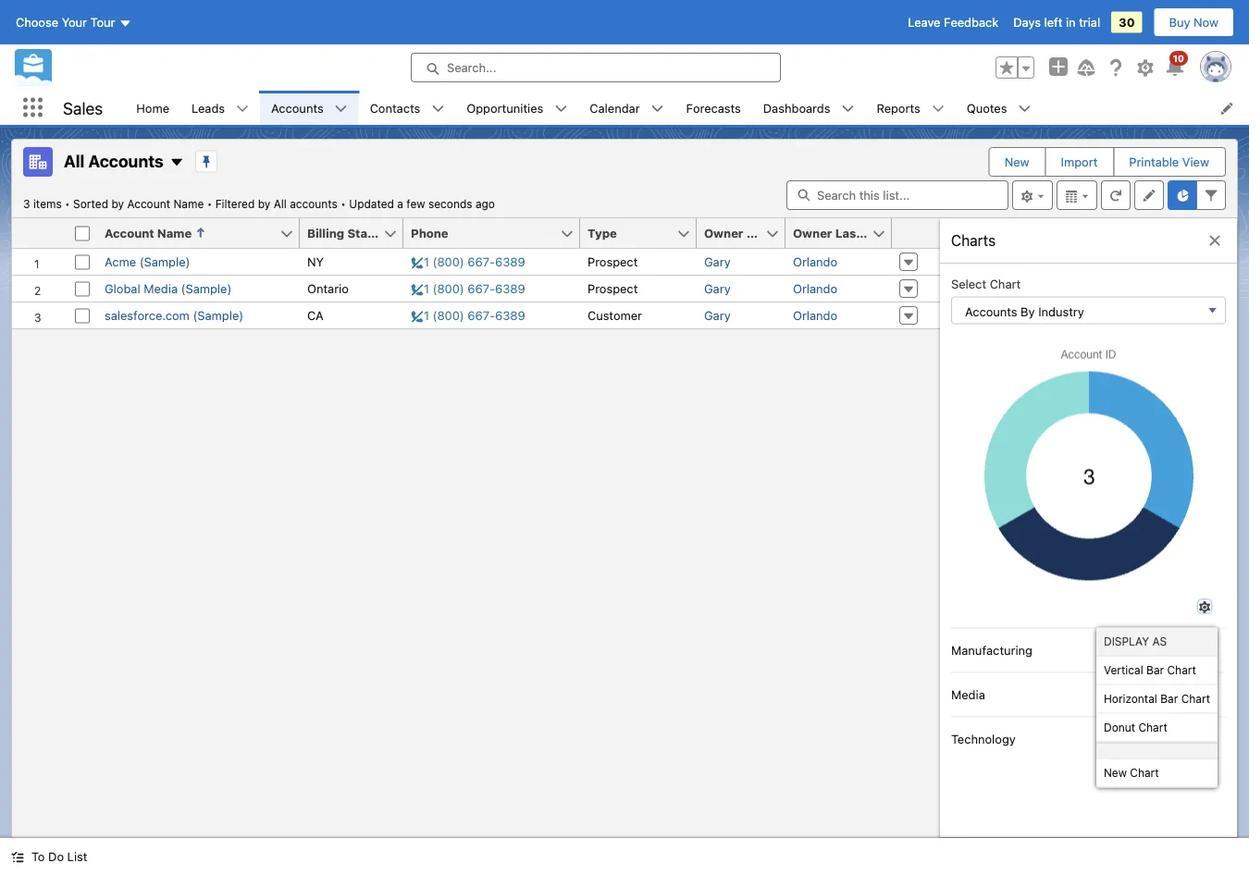 Task type: locate. For each thing, give the bounding box(es) containing it.
2 1 from the top
[[1144, 688, 1149, 702]]

media down acme (sample) link
[[144, 282, 178, 296]]

display
[[1104, 635, 1150, 648]]

account up account name
[[127, 197, 170, 210]]

buy
[[1170, 15, 1191, 29]]

prospect down type
[[588, 255, 638, 269]]

list
[[125, 91, 1250, 125]]

opportunities
[[467, 101, 544, 115]]

0 vertical spatial orlando
[[793, 255, 838, 269]]

in
[[1066, 15, 1076, 29]]

text default image left "reports" link
[[842, 102, 855, 115]]

0 horizontal spatial new
[[1005, 155, 1030, 169]]

media up technology
[[952, 688, 986, 702]]

2 gary from the top
[[704, 282, 731, 296]]

by right sorted
[[111, 197, 124, 210]]

2 vertical spatial (sample)
[[193, 309, 244, 323]]

type button
[[580, 218, 677, 248]]

text default image inside the opportunities list item
[[555, 102, 568, 115]]

accounts image
[[23, 147, 53, 177]]

first
[[747, 226, 774, 240]]

2 vertical spatial orlando link
[[793, 309, 838, 323]]

chart inside horizontal bar chart link
[[1182, 693, 1211, 706]]

leave feedback
[[908, 15, 999, 29]]

1 1 from the top
[[1144, 644, 1149, 658]]

1 left as on the bottom
[[1144, 644, 1149, 658]]

horizontal bar chart link
[[1097, 685, 1218, 713]]

chart inside vertical bar chart link
[[1168, 664, 1197, 677]]

list
[[67, 850, 87, 864]]

new down quotes list item
[[1005, 155, 1030, 169]]

(sample) down global media (sample)
[[193, 309, 244, 323]]

0 vertical spatial account
[[127, 197, 170, 210]]

donut chart
[[1104, 722, 1168, 734]]

owner
[[704, 226, 744, 240], [793, 226, 833, 240]]

accounts
[[290, 197, 338, 210]]

text default image down view
[[1208, 233, 1223, 248]]

0 horizontal spatial owner
[[704, 226, 744, 240]]

prospect for ny
[[588, 255, 638, 269]]

text default image inside contacts list item
[[432, 102, 445, 115]]

0 vertical spatial all
[[64, 151, 85, 171]]

horizontal bar chart
[[1104, 693, 1211, 706]]

forecasts
[[686, 101, 741, 115]]

group
[[996, 56, 1035, 79]]

1 for technology
[[1144, 733, 1149, 746]]

accounts inside popup button
[[965, 305, 1018, 318]]

2 vertical spatial gary
[[704, 309, 731, 323]]

all accounts status
[[23, 197, 349, 210]]

forecasts link
[[675, 91, 752, 125]]

contacts link
[[359, 91, 432, 125]]

text default image
[[236, 102, 249, 115], [335, 102, 348, 115], [651, 102, 664, 115], [842, 102, 855, 115], [1208, 233, 1223, 248]]

0 vertical spatial orlando link
[[793, 255, 838, 269]]

1 vertical spatial bar
[[1161, 693, 1179, 706]]

1 horizontal spatial media
[[952, 688, 986, 702]]

phone element
[[404, 218, 591, 249]]

•
[[65, 197, 70, 210], [207, 197, 212, 210], [341, 197, 346, 210]]

1 vertical spatial orlando link
[[793, 282, 838, 296]]

text default image inside accounts "list item"
[[335, 102, 348, 115]]

orlando link for ca
[[793, 309, 838, 323]]

media inside "all accounts" grid
[[144, 282, 178, 296]]

text default image for accounts
[[335, 102, 348, 115]]

to
[[31, 850, 45, 864]]

0 horizontal spatial media
[[144, 282, 178, 296]]

1 horizontal spatial all
[[274, 197, 287, 210]]

prospect up customer
[[588, 282, 638, 296]]

bar down display as "heading"
[[1147, 664, 1165, 677]]

manufacturing
[[952, 644, 1033, 658]]

accounts down select chart
[[965, 305, 1018, 318]]

0 horizontal spatial by
[[111, 197, 124, 210]]

2 orlando link from the top
[[793, 282, 838, 296]]

(sample) up global media (sample) link
[[139, 255, 190, 269]]

dashboards list item
[[752, 91, 866, 125]]

accounts for accounts by industry
[[965, 305, 1018, 318]]

none search field inside all accounts|accounts|list view "element"
[[787, 180, 1009, 210]]

1 vertical spatial gary link
[[704, 282, 731, 296]]

text default image for dashboards
[[842, 102, 855, 115]]

3 orlando from the top
[[793, 309, 838, 323]]

3
[[23, 197, 30, 210]]

text default image right quotes
[[1019, 102, 1032, 115]]

salesforce.com
[[105, 309, 190, 323]]

(sample) up salesforce.com (sample)
[[181, 282, 232, 296]]

leave
[[908, 15, 941, 29]]

2 click to dial disabled image from the top
[[411, 282, 526, 296]]

orlando link for ny
[[793, 255, 838, 269]]

billing state/province
[[307, 226, 436, 240]]

text default image for contacts
[[432, 102, 445, 115]]

choose your tour button
[[15, 7, 133, 37]]

by
[[111, 197, 124, 210], [258, 197, 271, 210]]

1 vertical spatial accounts
[[88, 151, 164, 171]]

media
[[144, 282, 178, 296], [952, 688, 986, 702]]

vertical bar chart
[[1104, 664, 1197, 677]]

gary for ny
[[704, 255, 731, 269]]

item number element
[[12, 218, 68, 249]]

owner left first
[[704, 226, 744, 240]]

quotes
[[967, 101, 1007, 115]]

1 horizontal spatial owner
[[793, 226, 833, 240]]

orlando link
[[793, 255, 838, 269], [793, 282, 838, 296], [793, 309, 838, 323]]

chart
[[990, 277, 1021, 291], [1168, 664, 1197, 677], [1182, 693, 1211, 706], [1139, 722, 1168, 734], [1130, 767, 1159, 780]]

3 1 from the top
[[1144, 733, 1149, 746]]

account
[[127, 197, 170, 210], [105, 226, 154, 240]]

new down donut
[[1104, 767, 1127, 780]]

2 horizontal spatial accounts
[[965, 305, 1018, 318]]

text default image inside reports list item
[[932, 102, 945, 115]]

0 vertical spatial 1
[[1144, 644, 1149, 658]]

text default image right reports
[[932, 102, 945, 115]]

• right items on the top of the page
[[65, 197, 70, 210]]

1 owner from the left
[[704, 226, 744, 240]]

accounts up sorted
[[88, 151, 164, 171]]

text default image for quotes
[[1019, 102, 1032, 115]]

chart inside new chart link
[[1130, 767, 1159, 780]]

gary for ontario
[[704, 282, 731, 296]]

text default image
[[432, 102, 445, 115], [555, 102, 568, 115], [932, 102, 945, 115], [1019, 102, 1032, 115], [169, 155, 184, 170], [11, 851, 24, 864]]

bar
[[1147, 664, 1165, 677], [1161, 693, 1179, 706]]

1 vertical spatial (sample)
[[181, 282, 232, 296]]

all left accounts
[[274, 197, 287, 210]]

owner inside the owner first name button
[[704, 226, 744, 240]]

all
[[64, 151, 85, 171], [274, 197, 287, 210]]

1 vertical spatial prospect
[[588, 282, 638, 296]]

vertical bar chart link
[[1097, 657, 1218, 684]]

click to dial disabled image
[[411, 255, 526, 269], [411, 282, 526, 296], [411, 309, 526, 323]]

by right filtered
[[258, 197, 271, 210]]

text default image inside quotes list item
[[1019, 102, 1032, 115]]

text default image right the leads
[[236, 102, 249, 115]]

charts
[[952, 232, 996, 249]]

leads list item
[[181, 91, 260, 125]]

accounts right leads list item
[[271, 101, 324, 115]]

2 gary link from the top
[[704, 282, 731, 296]]

0 horizontal spatial •
[[65, 197, 70, 210]]

0 vertical spatial prospect
[[588, 255, 638, 269]]

orlando
[[793, 255, 838, 269], [793, 282, 838, 296], [793, 309, 838, 323]]

2 horizontal spatial •
[[341, 197, 346, 210]]

0 vertical spatial (sample)
[[139, 255, 190, 269]]

bar up donut chart link
[[1161, 693, 1179, 706]]

0 vertical spatial gary
[[704, 255, 731, 269]]

accounts for accounts
[[271, 101, 324, 115]]

0 horizontal spatial accounts
[[88, 151, 164, 171]]

new chart link
[[1097, 759, 1218, 787]]

1 vertical spatial new
[[1104, 767, 1127, 780]]

3 • from the left
[[341, 197, 346, 210]]

text default image for reports
[[932, 102, 945, 115]]

chart for donut chart
[[1139, 722, 1168, 734]]

1 prospect from the top
[[588, 255, 638, 269]]

chart inside donut chart link
[[1139, 722, 1168, 734]]

chart down donut chart
[[1130, 767, 1159, 780]]

2 orlando from the top
[[793, 282, 838, 296]]

1 right donut
[[1144, 733, 1149, 746]]

calendar list item
[[579, 91, 675, 125]]

1 horizontal spatial new
[[1104, 767, 1127, 780]]

text default image left to
[[11, 851, 24, 864]]

sales
[[63, 98, 103, 118]]

1 horizontal spatial accounts
[[271, 101, 324, 115]]

accounts inside "list item"
[[271, 101, 324, 115]]

horizontal
[[1104, 693, 1158, 706]]

2 vertical spatial gary link
[[704, 309, 731, 323]]

do
[[48, 850, 64, 864]]

owner last name button
[[786, 218, 899, 248]]

text default image inside calendar list item
[[651, 102, 664, 115]]

1 horizontal spatial •
[[207, 197, 212, 210]]

owner for owner last name
[[793, 226, 833, 240]]

1 vertical spatial orlando
[[793, 282, 838, 296]]

3 items • sorted by account name • filtered by all accounts • updated a few seconds ago
[[23, 197, 495, 210]]

salesforce.com (sample) link
[[105, 309, 244, 323]]

dashboards link
[[752, 91, 842, 125]]

0 vertical spatial bar
[[1147, 664, 1165, 677]]

2 owner from the left
[[793, 226, 833, 240]]

quotes list item
[[956, 91, 1043, 125]]

1 gary link from the top
[[704, 255, 731, 269]]

text default image inside dashboards 'list item'
[[842, 102, 855, 115]]

1
[[1144, 644, 1149, 658], [1144, 688, 1149, 702], [1144, 733, 1149, 746]]

0 vertical spatial media
[[144, 282, 178, 296]]

chart down display as "heading"
[[1168, 664, 1197, 677]]

3 orlando link from the top
[[793, 309, 838, 323]]

text default image for calendar
[[651, 102, 664, 115]]

1 vertical spatial 1
[[1144, 688, 1149, 702]]

days
[[1014, 15, 1041, 29]]

reports link
[[866, 91, 932, 125]]

1 vertical spatial account
[[105, 226, 154, 240]]

1 for media
[[1144, 688, 1149, 702]]

accounts by industry button
[[952, 297, 1226, 324]]

0 horizontal spatial all
[[64, 151, 85, 171]]

text default image right contacts
[[432, 102, 445, 115]]

3 gary link from the top
[[704, 309, 731, 323]]

bar for horizontal
[[1161, 693, 1179, 706]]

chart up accounts by industry
[[990, 277, 1021, 291]]

1 gary from the top
[[704, 255, 731, 269]]

gary link for ny
[[704, 255, 731, 269]]

2 vertical spatial orlando
[[793, 309, 838, 323]]

text default image left calendar
[[555, 102, 568, 115]]

1 vertical spatial gary
[[704, 282, 731, 296]]

account up acme
[[105, 226, 154, 240]]

3 click to dial disabled image from the top
[[411, 309, 526, 323]]

all right accounts 'image'
[[64, 151, 85, 171]]

1 vertical spatial click to dial disabled image
[[411, 282, 526, 296]]

2 vertical spatial accounts
[[965, 305, 1018, 318]]

calendar link
[[579, 91, 651, 125]]

• left filtered
[[207, 197, 212, 210]]

(sample)
[[139, 255, 190, 269], [181, 282, 232, 296], [193, 309, 244, 323]]

import button
[[1046, 148, 1113, 176]]

2 vertical spatial click to dial disabled image
[[411, 309, 526, 323]]

chart up donut chart link
[[1182, 693, 1211, 706]]

• left the updated
[[341, 197, 346, 210]]

text default image left contacts
[[335, 102, 348, 115]]

0 vertical spatial gary link
[[704, 255, 731, 269]]

0 vertical spatial accounts
[[271, 101, 324, 115]]

orlando for ny
[[793, 255, 838, 269]]

reports
[[877, 101, 921, 115]]

1 for manufacturing
[[1144, 644, 1149, 658]]

1 down vertical bar chart
[[1144, 688, 1149, 702]]

2 vertical spatial 1
[[1144, 733, 1149, 746]]

1 horizontal spatial by
[[258, 197, 271, 210]]

feedback
[[944, 15, 999, 29]]

1 orlando from the top
[[793, 255, 838, 269]]

all accounts grid
[[12, 218, 940, 330]]

leave feedback link
[[908, 15, 999, 29]]

chart down horizontal bar chart link
[[1139, 722, 1168, 734]]

home
[[136, 101, 169, 115]]

new inside button
[[1005, 155, 1030, 169]]

ontario
[[307, 282, 349, 296]]

2 by from the left
[[258, 197, 271, 210]]

ny
[[307, 255, 324, 269]]

2 prospect from the top
[[588, 282, 638, 296]]

owner inside owner last name button
[[793, 226, 833, 240]]

printable view
[[1130, 155, 1210, 169]]

1 vertical spatial all
[[274, 197, 287, 210]]

None search field
[[787, 180, 1009, 210]]

(sample) for salesforce.com
[[193, 309, 244, 323]]

10
[[1173, 53, 1185, 63]]

prospect
[[588, 255, 638, 269], [588, 282, 638, 296]]

buy now button
[[1154, 7, 1235, 37]]

gary
[[704, 255, 731, 269], [704, 282, 731, 296], [704, 309, 731, 323]]

1 click to dial disabled image from the top
[[411, 255, 526, 269]]

new for new
[[1005, 155, 1030, 169]]

text default image right calendar
[[651, 102, 664, 115]]

text default image inside leads list item
[[236, 102, 249, 115]]

cell
[[68, 218, 97, 249]]

0 vertical spatial click to dial disabled image
[[411, 255, 526, 269]]

text default image for leads
[[236, 102, 249, 115]]

seconds
[[428, 197, 473, 210]]

by
[[1021, 305, 1035, 318]]

1 orlando link from the top
[[793, 255, 838, 269]]

0 vertical spatial new
[[1005, 155, 1030, 169]]

3 gary from the top
[[704, 309, 731, 323]]

owner first name element
[[697, 218, 811, 249]]

owner left last
[[793, 226, 833, 240]]

contacts
[[370, 101, 421, 115]]



Task type: describe. For each thing, give the bounding box(es) containing it.
gary link for ca
[[704, 309, 731, 323]]

new button
[[990, 148, 1045, 176]]

display as heading
[[1097, 628, 1218, 657]]

phone button
[[404, 218, 560, 248]]

name up "account name" button
[[173, 197, 204, 210]]

printable view button
[[1115, 148, 1225, 176]]

Search All Accounts list view. search field
[[787, 180, 1009, 210]]

display as
[[1104, 635, 1167, 648]]

a
[[397, 197, 404, 210]]

acme
[[105, 255, 136, 269]]

printable
[[1130, 155, 1179, 169]]

search...
[[447, 61, 497, 75]]

new chart
[[1104, 767, 1159, 780]]

click to dial disabled image for ontario
[[411, 282, 526, 296]]

now
[[1194, 15, 1219, 29]]

click to dial disabled image for ca
[[411, 309, 526, 323]]

all accounts
[[64, 151, 164, 171]]

action element
[[892, 218, 940, 249]]

billing state/province element
[[300, 218, 436, 249]]

last
[[836, 226, 861, 240]]

account inside button
[[105, 226, 154, 240]]

customer
[[588, 309, 642, 323]]

accounts list item
[[260, 91, 359, 125]]

orlando link for ontario
[[793, 282, 838, 296]]

acme (sample)
[[105, 255, 190, 269]]

account name element
[[97, 218, 311, 249]]

type element
[[580, 218, 708, 249]]

opportunities list item
[[456, 91, 579, 125]]

1 by from the left
[[111, 197, 124, 210]]

account name button
[[97, 218, 280, 248]]

cell inside "all accounts" grid
[[68, 218, 97, 249]]

phone
[[411, 226, 449, 240]]

home link
[[125, 91, 181, 125]]

as
[[1153, 635, 1167, 648]]

choose
[[16, 15, 58, 29]]

text default image up all accounts status at the top
[[169, 155, 184, 170]]

leads link
[[181, 91, 236, 125]]

owner last name
[[793, 226, 899, 240]]

import
[[1061, 155, 1098, 169]]

click to dial disabled image for ny
[[411, 255, 526, 269]]

item number image
[[12, 218, 68, 248]]

owner last name element
[[786, 218, 903, 249]]

bar for vertical
[[1147, 664, 1165, 677]]

gary for ca
[[704, 309, 731, 323]]

calendar
[[590, 101, 640, 115]]

select
[[952, 277, 987, 291]]

name right first
[[777, 226, 811, 240]]

to do list button
[[0, 839, 98, 876]]

prospect for ontario
[[588, 282, 638, 296]]

donut chart link
[[1097, 714, 1218, 742]]

text default image inside to do list button
[[11, 851, 24, 864]]

few
[[407, 197, 425, 210]]

global media (sample)
[[105, 282, 232, 296]]

items
[[33, 197, 62, 210]]

billing
[[307, 226, 344, 240]]

view
[[1183, 155, 1210, 169]]

buy now
[[1170, 15, 1219, 29]]

ago
[[476, 197, 495, 210]]

owner for owner first name
[[704, 226, 744, 240]]

2 • from the left
[[207, 197, 212, 210]]

donut
[[1104, 722, 1136, 734]]

chart for new chart
[[1130, 767, 1159, 780]]

(sample) for acme
[[139, 255, 190, 269]]

billing state/province button
[[300, 218, 436, 248]]

name down all accounts status at the top
[[157, 226, 192, 240]]

your
[[62, 15, 87, 29]]

ca
[[307, 309, 324, 323]]

updated
[[349, 197, 394, 210]]

search... button
[[411, 53, 781, 82]]

choose your tour
[[16, 15, 115, 29]]

30
[[1119, 15, 1135, 29]]

new for new chart
[[1104, 767, 1127, 780]]

to do list
[[31, 850, 87, 864]]

leads
[[192, 101, 225, 115]]

type
[[588, 226, 617, 240]]

global media (sample) link
[[105, 282, 232, 296]]

industry
[[1039, 305, 1085, 318]]

technology
[[952, 733, 1016, 746]]

select chart
[[952, 277, 1021, 291]]

10 button
[[1164, 51, 1188, 79]]

list containing home
[[125, 91, 1250, 125]]

orlando for ca
[[793, 309, 838, 323]]

filtered
[[215, 197, 255, 210]]

owner first name
[[704, 226, 811, 240]]

tour
[[90, 15, 115, 29]]

1 vertical spatial media
[[952, 688, 986, 702]]

name right last
[[864, 226, 899, 240]]

action image
[[892, 218, 940, 248]]

days left in trial
[[1014, 15, 1101, 29]]

gary link for ontario
[[704, 282, 731, 296]]

global
[[105, 282, 140, 296]]

text default image for opportunities
[[555, 102, 568, 115]]

accounts link
[[260, 91, 335, 125]]

opportunities link
[[456, 91, 555, 125]]

accounts by industry
[[965, 305, 1085, 318]]

state/province
[[347, 226, 436, 240]]

contacts list item
[[359, 91, 456, 125]]

sorted
[[73, 197, 108, 210]]

left
[[1045, 15, 1063, 29]]

acme (sample) link
[[105, 255, 190, 269]]

reports list item
[[866, 91, 956, 125]]

owner first name button
[[697, 218, 811, 248]]

salesforce.com (sample)
[[105, 309, 244, 323]]

1 • from the left
[[65, 197, 70, 210]]

orlando for ontario
[[793, 282, 838, 296]]

all accounts|accounts|list view element
[[11, 139, 1238, 839]]

chart for select chart
[[990, 277, 1021, 291]]

text default image inside all accounts|accounts|list view "element"
[[1208, 233, 1223, 248]]



Task type: vqa. For each thing, say whether or not it's contained in the screenshot.


